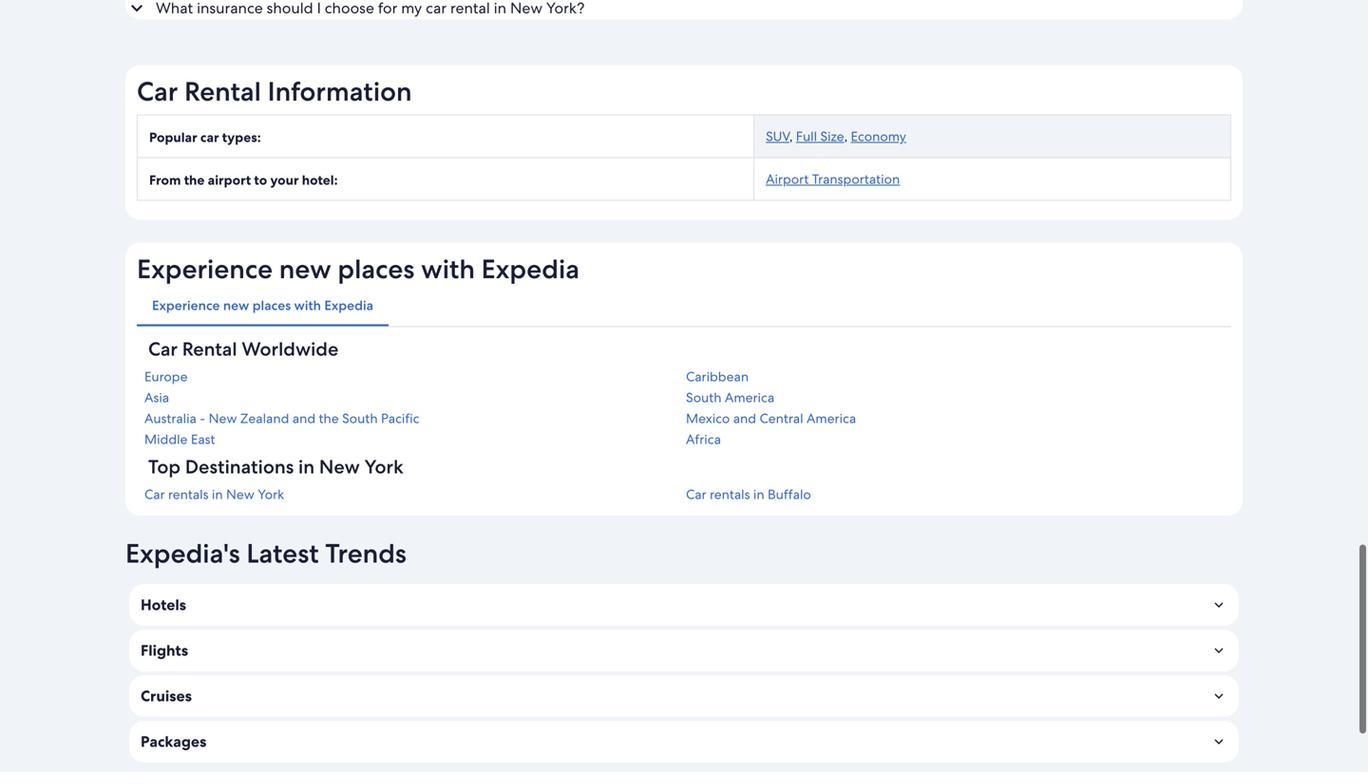 Task type: vqa. For each thing, say whether or not it's contained in the screenshot.
east
yes



Task type: locate. For each thing, give the bounding box(es) containing it.
hotels
[[141, 595, 186, 615]]

new inside south america australia - new zealand and the south pacific
[[209, 410, 237, 428]]

in
[[299, 455, 315, 480], [212, 486, 223, 504], [754, 486, 765, 504]]

hotel:
[[302, 172, 338, 189]]

caribbean asia
[[144, 369, 749, 407]]

1 horizontal spatial south
[[686, 390, 722, 407]]

popular
[[149, 129, 197, 146]]

2 small image from the top
[[1211, 642, 1228, 659]]

full
[[796, 128, 818, 145]]

asia link
[[144, 390, 683, 407]]

expedia
[[482, 252, 580, 287], [324, 297, 374, 314]]

york
[[365, 455, 404, 480], [258, 486, 284, 504]]

,
[[790, 128, 793, 145], [845, 128, 848, 145]]

1 rentals from the left
[[168, 486, 209, 504]]

europe link
[[144, 369, 683, 386]]

1 small image from the top
[[1211, 597, 1228, 614]]

new
[[279, 252, 332, 287], [223, 297, 249, 314]]

small image inside flights dropdown button
[[1211, 642, 1228, 659]]

rentals for buffalo
[[710, 486, 750, 504]]

1 vertical spatial york
[[258, 486, 284, 504]]

1 horizontal spatial america
[[807, 410, 857, 428]]

, left the economy
[[845, 128, 848, 145]]

rentals down top
[[168, 486, 209, 504]]

rentals
[[168, 486, 209, 504], [710, 486, 750, 504]]

small image for packages
[[1211, 734, 1228, 751]]

africa link
[[686, 431, 1224, 448]]

popular car types:
[[149, 129, 261, 146]]

and inside south america australia - new zealand and the south pacific
[[293, 410, 316, 428]]

0 horizontal spatial ,
[[790, 128, 793, 145]]

america up central
[[725, 390, 775, 407]]

rental
[[184, 74, 261, 109], [182, 337, 237, 362]]

experience new places with expedia
[[137, 252, 580, 287], [152, 297, 374, 314]]

1 horizontal spatial rentals
[[710, 486, 750, 504]]

main content
[[0, 0, 1369, 763]]

0 vertical spatial experience new places with expedia
[[137, 252, 580, 287]]

1 vertical spatial places
[[253, 297, 291, 314]]

small image for hotels
[[1211, 597, 1228, 614]]

flights
[[141, 641, 188, 661]]

york up car rentals in new york link
[[365, 455, 404, 480]]

1 horizontal spatial and
[[734, 410, 757, 428]]

experience
[[137, 252, 273, 287], [152, 297, 220, 314]]

small image inside packages dropdown button
[[1211, 734, 1228, 751]]

car
[[137, 74, 178, 109], [148, 337, 178, 362], [144, 486, 165, 504], [686, 486, 707, 504]]

east
[[191, 431, 215, 448]]

rental up car
[[184, 74, 261, 109]]

car rental information
[[137, 74, 412, 109]]

new down destinations
[[226, 486, 255, 504]]

car down top
[[144, 486, 165, 504]]

new up the 'worldwide'
[[279, 252, 332, 287]]

0 horizontal spatial america
[[725, 390, 775, 407]]

places
[[338, 252, 415, 287], [253, 297, 291, 314]]

1 vertical spatial expedia
[[324, 297, 374, 314]]

suv link
[[766, 128, 790, 145]]

economy link
[[851, 128, 907, 145]]

1 horizontal spatial ,
[[845, 128, 848, 145]]

airport transportation
[[766, 171, 900, 188]]

america inside south america australia - new zealand and the south pacific
[[725, 390, 775, 407]]

south america australia - new zealand and the south pacific
[[144, 390, 775, 428]]

pacific
[[381, 410, 420, 428]]

information
[[268, 74, 412, 109]]

in left buffalo
[[754, 486, 765, 504]]

0 horizontal spatial york
[[258, 486, 284, 504]]

car rentals in new york link
[[144, 486, 683, 504]]

2 rentals from the left
[[710, 486, 750, 504]]

2 and from the left
[[734, 410, 757, 428]]

in right destinations
[[299, 455, 315, 480]]

rentals for new
[[168, 486, 209, 504]]

small image
[[1211, 597, 1228, 614], [1211, 642, 1228, 659], [1211, 688, 1228, 705], [1211, 734, 1228, 751]]

0 vertical spatial expedia
[[482, 252, 580, 287]]

and right zealand
[[293, 410, 316, 428]]

with
[[421, 252, 475, 287], [294, 297, 321, 314]]

0 horizontal spatial south
[[342, 410, 378, 428]]

and
[[293, 410, 316, 428], [734, 410, 757, 428]]

3 small image from the top
[[1211, 688, 1228, 705]]

1 , from the left
[[790, 128, 793, 145]]

expedia's latest trends
[[125, 536, 407, 571]]

car up popular
[[137, 74, 178, 109]]

rental inside tab panel
[[182, 337, 237, 362]]

car up europe
[[148, 337, 178, 362]]

destinations
[[185, 455, 294, 480]]

1 horizontal spatial in
[[299, 455, 315, 480]]

small image inside "cruises" dropdown button
[[1211, 688, 1228, 705]]

, left full
[[790, 128, 793, 145]]

new
[[209, 410, 237, 428], [319, 455, 360, 480], [226, 486, 255, 504]]

1 vertical spatial with
[[294, 297, 321, 314]]

hotels button
[[129, 584, 1240, 626]]

2 vertical spatial new
[[226, 486, 255, 504]]

full size link
[[796, 128, 845, 145]]

2 horizontal spatial in
[[754, 486, 765, 504]]

new down middle east link
[[319, 455, 360, 480]]

1 vertical spatial new
[[319, 455, 360, 480]]

0 vertical spatial with
[[421, 252, 475, 287]]

1 vertical spatial new
[[223, 297, 249, 314]]

tab panel containing car rental worldwide
[[137, 337, 1232, 616]]

south left pacific
[[342, 410, 378, 428]]

0 vertical spatial rental
[[184, 74, 261, 109]]

0 vertical spatial america
[[725, 390, 775, 407]]

new for car rentals in new york
[[226, 486, 255, 504]]

1 horizontal spatial the
[[319, 410, 339, 428]]

your
[[270, 172, 299, 189]]

africa
[[686, 431, 721, 448]]

1 vertical spatial the
[[319, 410, 339, 428]]

1 vertical spatial rental
[[182, 337, 237, 362]]

new right -
[[209, 410, 237, 428]]

suv
[[766, 128, 790, 145]]

south
[[686, 390, 722, 407], [342, 410, 378, 428]]

car for car rental worldwide
[[148, 337, 178, 362]]

the right zealand
[[319, 410, 339, 428]]

middle east link
[[144, 431, 683, 448]]

1 horizontal spatial york
[[365, 455, 404, 480]]

new up car rental worldwide
[[223, 297, 249, 314]]

top
[[148, 455, 181, 480]]

types:
[[222, 129, 261, 146]]

york for top destinations in new york
[[365, 455, 404, 480]]

the right from
[[184, 172, 205, 189]]

america right central
[[807, 410, 857, 428]]

0 horizontal spatial places
[[253, 297, 291, 314]]

car down africa
[[686, 486, 707, 504]]

1 vertical spatial experience
[[152, 297, 220, 314]]

caribbean
[[686, 369, 749, 386]]

0 vertical spatial places
[[338, 252, 415, 287]]

1 vertical spatial america
[[807, 410, 857, 428]]

1 and from the left
[[293, 410, 316, 428]]

main content containing car rental information
[[0, 0, 1369, 763]]

in down destinations
[[212, 486, 223, 504]]

0 horizontal spatial rentals
[[168, 486, 209, 504]]

america
[[725, 390, 775, 407], [807, 410, 857, 428]]

zealand
[[240, 410, 289, 428]]

cruises
[[141, 687, 192, 707]]

rental up europe
[[182, 337, 237, 362]]

asia
[[144, 390, 169, 407]]

buffalo
[[768, 486, 812, 504]]

the
[[184, 172, 205, 189], [319, 410, 339, 428]]

0 vertical spatial york
[[365, 455, 404, 480]]

tab panel
[[137, 337, 1232, 616]]

0 horizontal spatial and
[[293, 410, 316, 428]]

and left central
[[734, 410, 757, 428]]

0 horizontal spatial the
[[184, 172, 205, 189]]

packages button
[[129, 721, 1240, 763]]

economy
[[851, 128, 907, 145]]

york for car rentals in new york
[[258, 486, 284, 504]]

south up the mexico
[[686, 390, 722, 407]]

0 vertical spatial new
[[279, 252, 332, 287]]

0 horizontal spatial in
[[212, 486, 223, 504]]

0 vertical spatial new
[[209, 410, 237, 428]]

4 small image from the top
[[1211, 734, 1228, 751]]

small image inside hotels dropdown button
[[1211, 597, 1228, 614]]

to
[[254, 172, 267, 189]]

york down 'top destinations in new york'
[[258, 486, 284, 504]]

america inside mexico and central america middle east
[[807, 410, 857, 428]]

australia - new zealand and the south pacific link
[[144, 410, 683, 428]]

rentals left buffalo
[[710, 486, 750, 504]]



Task type: describe. For each thing, give the bounding box(es) containing it.
suv , full size , economy
[[766, 128, 907, 145]]

0 vertical spatial south
[[686, 390, 722, 407]]

mexico
[[686, 410, 730, 428]]

0 vertical spatial experience
[[137, 252, 273, 287]]

middle
[[144, 431, 188, 448]]

1 horizontal spatial expedia
[[482, 252, 580, 287]]

europe
[[144, 369, 188, 386]]

0 vertical spatial the
[[184, 172, 205, 189]]

car for car rentals in buffalo
[[686, 486, 707, 504]]

car rentals in buffalo
[[686, 486, 812, 504]]

latest
[[247, 536, 319, 571]]

expedia's
[[125, 536, 240, 571]]

small image for flights
[[1211, 642, 1228, 659]]

0 horizontal spatial expedia
[[324, 297, 374, 314]]

packages
[[141, 732, 207, 752]]

airport transportation link
[[766, 171, 900, 188]]

trends
[[325, 536, 407, 571]]

1 vertical spatial south
[[342, 410, 378, 428]]

rental for information
[[184, 74, 261, 109]]

in for top destinations in new york
[[299, 455, 315, 480]]

1 vertical spatial experience new places with expedia
[[152, 297, 374, 314]]

-
[[200, 410, 206, 428]]

mexico and central america middle east
[[144, 410, 857, 448]]

in for car rentals in buffalo
[[754, 486, 765, 504]]

south america link
[[686, 390, 1224, 407]]

0 horizontal spatial with
[[294, 297, 321, 314]]

car rental worldwide
[[148, 337, 339, 362]]

car for car rentals in new york
[[144, 486, 165, 504]]

australia
[[144, 410, 197, 428]]

central
[[760, 410, 804, 428]]

0 horizontal spatial new
[[223, 297, 249, 314]]

car for car rental information
[[137, 74, 178, 109]]

the inside south america australia - new zealand and the south pacific
[[319, 410, 339, 428]]

1 horizontal spatial places
[[338, 252, 415, 287]]

size
[[821, 128, 845, 145]]

new for top destinations in new york
[[319, 455, 360, 480]]

airport
[[766, 171, 809, 188]]

caribbean link
[[686, 369, 1224, 386]]

tab panel inside main content
[[137, 337, 1232, 616]]

top destinations in new york
[[148, 455, 404, 480]]

mexico and central america link
[[686, 410, 1224, 428]]

1 horizontal spatial with
[[421, 252, 475, 287]]

car rentals in buffalo link
[[686, 486, 1224, 504]]

cruises button
[[129, 676, 1240, 717]]

car rentals in new york
[[144, 486, 284, 504]]

transportation
[[813, 171, 900, 188]]

small image for cruises
[[1211, 688, 1228, 705]]

in for car rentals in new york
[[212, 486, 223, 504]]

from
[[149, 172, 181, 189]]

car
[[200, 129, 219, 146]]

experience new places with expedia link
[[137, 285, 389, 327]]

airport
[[208, 172, 251, 189]]

2 , from the left
[[845, 128, 848, 145]]

from the airport to your hotel:
[[149, 172, 338, 189]]

rental for worldwide
[[182, 337, 237, 362]]

1 horizontal spatial new
[[279, 252, 332, 287]]

flights button
[[129, 630, 1240, 672]]

worldwide
[[242, 337, 339, 362]]

and inside mexico and central america middle east
[[734, 410, 757, 428]]



